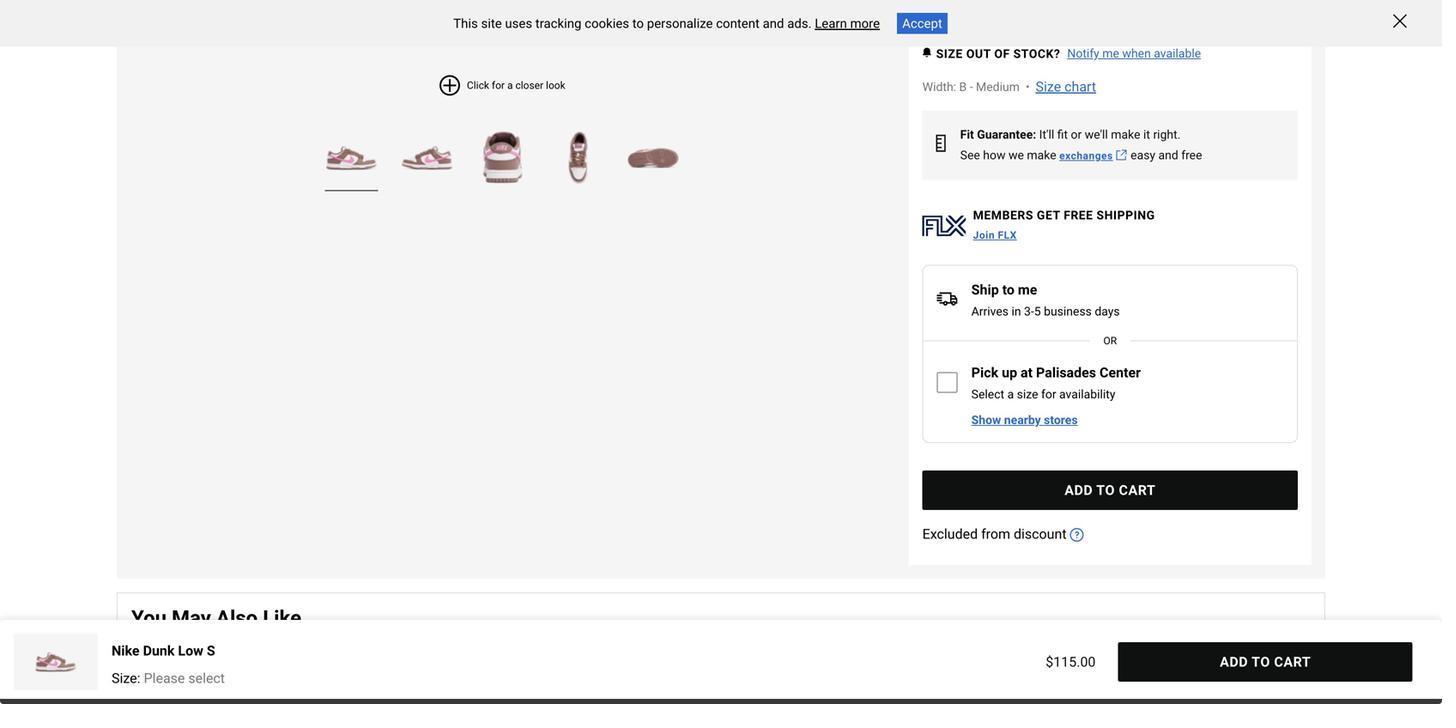 Task type: describe. For each thing, give the bounding box(es) containing it.
a inside pick up at palisades center select a size for availability
[[1008, 387, 1014, 401]]

size
[[1017, 387, 1038, 401]]

size element
[[7, 627, 1436, 690]]

$115.00
[[1046, 654, 1096, 670]]

exchanges
[[1060, 150, 1113, 162]]

from
[[981, 526, 1011, 542]]

to inside cookie banner region
[[633, 16, 644, 31]]

me inside size out of stock? notify me when available
[[1103, 47, 1120, 61]]

nike dunk low s - image 1 of 5 enlarged image image
[[253, 0, 752, 48]]

add to cart inside size element
[[1220, 654, 1311, 670]]

manage favorites - nike dunk low prm - women's image
[[1041, 654, 1059, 672]]

nike dunk low s
[[112, 643, 215, 659]]

free
[[1182, 148, 1202, 162]]

to for top add to cart button
[[1097, 482, 1115, 498]]

1 vertical spatial size
[[1036, 79, 1061, 95]]

excluded
[[923, 526, 978, 542]]

0 horizontal spatial add to cart
[[1065, 482, 1156, 498]]

medium
[[976, 80, 1020, 94]]

me inside the ship to me arrives in 3-5 business days
[[1018, 282, 1037, 298]]

you may also like
[[131, 606, 301, 630]]

available
[[1154, 47, 1201, 61]]

get
[[1037, 208, 1061, 223]]

fit guarantee:
[[960, 128, 1036, 142]]

please
[[144, 670, 185, 686]]

days
[[1095, 304, 1120, 318]]

notify
[[1068, 47, 1100, 61]]

we
[[1009, 148, 1024, 162]]

select
[[188, 670, 225, 686]]

how
[[983, 148, 1006, 162]]

click for a closer look
[[467, 79, 566, 91]]

1 horizontal spatial make
[[1111, 128, 1141, 142]]

content
[[716, 16, 760, 31]]

personalize
[[647, 16, 713, 31]]

you
[[131, 606, 167, 630]]

fit
[[960, 128, 974, 142]]

members
[[973, 208, 1034, 223]]

dunk
[[143, 643, 175, 659]]

ads.
[[787, 16, 812, 31]]

members get free shipping join flx
[[973, 208, 1155, 241]]

flx
[[998, 229, 1017, 241]]

or
[[1104, 335, 1117, 347]]

center
[[1100, 365, 1141, 381]]

discount
[[1014, 526, 1067, 542]]

size out of stock? notify me when available
[[936, 47, 1201, 61]]

up
[[1002, 365, 1017, 381]]

size chart button
[[1036, 77, 1096, 97]]

s
[[207, 643, 215, 659]]

it
[[1144, 128, 1150, 142]]

or
[[1071, 128, 1082, 142]]

join flx button
[[973, 227, 1017, 243]]

like
[[263, 606, 301, 630]]

low
[[178, 643, 203, 659]]

accept button
[[897, 13, 948, 34]]

show
[[972, 413, 1001, 427]]

also
[[216, 606, 258, 630]]

of
[[994, 47, 1010, 61]]

excluded from discount
[[923, 526, 1067, 542]]

stock?
[[1014, 47, 1061, 61]]

when
[[1123, 47, 1151, 61]]

we'll
[[1085, 128, 1108, 142]]

0 vertical spatial add to cart button
[[923, 470, 1298, 510]]

ship to me arrives in 3-5 business days
[[972, 282, 1120, 318]]

closer
[[516, 79, 544, 91]]

size: please select
[[112, 670, 225, 686]]

1 nike dunk low next nature - women's image from the left
[[371, 644, 594, 704]]

this
[[453, 16, 478, 31]]

0 vertical spatial add
[[1065, 482, 1093, 498]]

select
[[972, 387, 1005, 401]]

it'll
[[1039, 128, 1055, 142]]

availability
[[1060, 387, 1116, 401]]

ship
[[972, 282, 999, 298]]



Task type: vqa. For each thing, say whether or not it's contained in the screenshot.
discount
yes



Task type: locate. For each thing, give the bounding box(es) containing it.
it'll fit or we'll make it right. see how we make
[[960, 128, 1181, 162]]

cart inside size element
[[1274, 654, 1311, 670]]

1 horizontal spatial and
[[1159, 148, 1179, 162]]

0 vertical spatial to
[[1097, 482, 1115, 498]]

for right size
[[1041, 387, 1057, 401]]

out
[[966, 47, 991, 61]]

at
[[1021, 365, 1033, 381]]

0 horizontal spatial size
[[936, 47, 963, 61]]

join
[[973, 229, 995, 241]]

learn more link
[[815, 16, 880, 31]]

more information about discount exclusions image
[[1070, 528, 1084, 542]]

1 horizontal spatial to
[[1003, 282, 1015, 298]]

1 vertical spatial add to cart button
[[1118, 642, 1413, 682]]

shipping
[[1097, 208, 1155, 223]]

to
[[633, 16, 644, 31], [1003, 282, 1015, 298]]

and
[[763, 16, 784, 31], [1159, 148, 1179, 162]]

1 horizontal spatial add
[[1220, 654, 1248, 670]]

look
[[546, 79, 566, 91]]

and left 'ads.'
[[763, 16, 784, 31]]

make down "it'll"
[[1027, 148, 1057, 162]]

0 vertical spatial to
[[633, 16, 644, 31]]

1 horizontal spatial for
[[1041, 387, 1057, 401]]

pick
[[972, 365, 999, 381]]

may
[[172, 606, 211, 630]]

nike dunk low prm - women's image
[[848, 644, 1071, 704]]

fit
[[1058, 128, 1068, 142]]

size:
[[112, 670, 140, 686]]

manage favorites - nike dunk high - women's image
[[1280, 654, 1297, 672]]

pick up at palisades center select a size for availability
[[972, 365, 1141, 401]]

0 horizontal spatial add
[[1065, 482, 1093, 498]]

a left closer
[[507, 79, 513, 91]]

to for add to cart button in the size element
[[1252, 654, 1271, 670]]

•
[[1026, 80, 1030, 94]]

easy
[[1131, 148, 1156, 162]]

1 vertical spatial to
[[1003, 282, 1015, 298]]

for right click
[[492, 79, 505, 91]]

width:
[[923, 80, 957, 94]]

me up 3-
[[1018, 282, 1037, 298]]

best seller
[[152, 663, 215, 676]]

to
[[1097, 482, 1115, 498], [1252, 654, 1271, 670]]

to inside the ship to me arrives in 3-5 business days
[[1003, 282, 1015, 298]]

to up in
[[1003, 282, 1015, 298]]

add to cart button inside size element
[[1118, 642, 1413, 682]]

business
[[1044, 304, 1092, 318]]

0 vertical spatial for
[[492, 79, 505, 91]]

exchanges link
[[1060, 150, 1128, 162]]

accept
[[902, 16, 943, 31]]

0 vertical spatial and
[[763, 16, 784, 31]]

b
[[959, 80, 967, 94]]

notify me when available button
[[1068, 45, 1201, 63]]

nike dunk low s image
[[27, 634, 84, 690]]

nike dunk low s - image 2 of 5 image
[[400, 131, 454, 184]]

add to cart button
[[923, 470, 1298, 510], [1118, 642, 1413, 682]]

0 vertical spatial a
[[507, 79, 513, 91]]

nike dunk low s - image 4 of 5 image
[[551, 131, 605, 184]]

0 horizontal spatial and
[[763, 16, 784, 31]]

more
[[850, 16, 880, 31]]

1 vertical spatial make
[[1027, 148, 1057, 162]]

show nearby stores
[[972, 413, 1078, 427]]

1 vertical spatial to
[[1252, 654, 1271, 670]]

0 horizontal spatial to
[[1097, 482, 1115, 498]]

tracking
[[536, 16, 582, 31]]

chart
[[1065, 79, 1096, 95]]

1 vertical spatial me
[[1018, 282, 1037, 298]]

1 horizontal spatial a
[[1008, 387, 1014, 401]]

cookie banner region
[[0, 0, 1442, 47]]

0 vertical spatial size
[[936, 47, 963, 61]]

a inside button
[[507, 79, 513, 91]]

stores
[[1044, 413, 1078, 427]]

arrives
[[972, 304, 1009, 318]]

a
[[507, 79, 513, 91], [1008, 387, 1014, 401]]

add up more information about discount exclusions icon
[[1065, 482, 1093, 498]]

a left size
[[1008, 387, 1014, 401]]

uses
[[505, 16, 532, 31]]

1 vertical spatial and
[[1159, 148, 1179, 162]]

see
[[960, 148, 980, 162]]

for inside button
[[492, 79, 505, 91]]

site
[[481, 16, 502, 31]]

me
[[1103, 47, 1120, 61], [1018, 282, 1037, 298]]

1 vertical spatial cart
[[1274, 654, 1311, 670]]

to inside size element
[[1252, 654, 1271, 670]]

nike dunk low s - image 3 of 5 image
[[476, 131, 529, 184]]

1 horizontal spatial to
[[1252, 654, 1271, 670]]

nike
[[112, 643, 140, 659]]

this site uses tracking cookies to personalize content and ads. learn more
[[453, 16, 880, 31]]

add left manage favorites - nike dunk high - women's image
[[1220, 654, 1248, 670]]

-
[[970, 80, 973, 94]]

width: b - medium • size chart
[[923, 79, 1096, 95]]

1 vertical spatial add to cart
[[1220, 654, 1311, 670]]

right.
[[1153, 128, 1181, 142]]

palisades
[[1036, 365, 1096, 381]]

1 vertical spatial for
[[1041, 387, 1057, 401]]

0 horizontal spatial a
[[507, 79, 513, 91]]

click
[[467, 79, 489, 91]]

nearby
[[1004, 413, 1041, 427]]

make
[[1111, 128, 1141, 142], [1027, 148, 1057, 162]]

me left when
[[1103, 47, 1120, 61]]

1 horizontal spatial add to cart
[[1220, 654, 1311, 670]]

make left it at top
[[1111, 128, 1141, 142]]

cart
[[1119, 482, 1156, 498], [1274, 654, 1311, 670]]

best
[[152, 663, 177, 676]]

0 horizontal spatial for
[[492, 79, 505, 91]]

learn
[[815, 16, 847, 31]]

5
[[1034, 304, 1041, 318]]

3-
[[1024, 304, 1034, 318]]

show nearby stores button
[[972, 412, 1078, 428]]

0 horizontal spatial cart
[[1119, 482, 1156, 498]]

to right cookies
[[633, 16, 644, 31]]

for
[[492, 79, 505, 91], [1041, 387, 1057, 401]]

size inside size out of stock? notify me when available
[[936, 47, 963, 61]]

nike dunk low - women's image
[[132, 644, 355, 704]]

and inside cookie banner region
[[763, 16, 784, 31]]

0 horizontal spatial to
[[633, 16, 644, 31]]

easy and free
[[1128, 148, 1202, 162]]

cookies
[[585, 16, 629, 31]]

1 vertical spatial add
[[1220, 654, 1248, 670]]

seller
[[180, 663, 215, 676]]

click for a closer look button
[[433, 68, 572, 103]]

0 vertical spatial make
[[1111, 128, 1141, 142]]

1 horizontal spatial me
[[1103, 47, 1120, 61]]

2 nike dunk low next nature - women's image from the left
[[610, 644, 833, 704]]

in
[[1012, 304, 1021, 318]]

1 horizontal spatial size
[[1036, 79, 1061, 95]]

and down right.
[[1159, 148, 1179, 162]]

0 vertical spatial add to cart
[[1065, 482, 1156, 498]]

nike dunk low next nature - women's image
[[371, 644, 594, 704], [610, 644, 833, 704]]

cart for add to cart button in the size element
[[1274, 654, 1311, 670]]

1 horizontal spatial nike dunk low next nature - women's image
[[610, 644, 833, 704]]

0 vertical spatial cart
[[1119, 482, 1156, 498]]

1 vertical spatial a
[[1008, 387, 1014, 401]]

for inside pick up at palisades center select a size for availability
[[1041, 387, 1057, 401]]

nike dunk low s - image 1 of 5 selected image image
[[325, 131, 378, 184]]

size left out in the top right of the page
[[936, 47, 963, 61]]

nike dunk high - women's image
[[1087, 644, 1310, 704]]

cart for top add to cart button
[[1119, 482, 1156, 498]]

add inside size element
[[1220, 654, 1248, 670]]

add to cart
[[1065, 482, 1156, 498], [1220, 654, 1311, 670]]

nike dunk low s - image 5 of 5 image
[[627, 131, 680, 184]]

close image
[[1393, 14, 1407, 28]]

1 horizontal spatial cart
[[1274, 654, 1311, 670]]

free
[[1064, 208, 1093, 223]]

0 vertical spatial me
[[1103, 47, 1120, 61]]

0 horizontal spatial nike dunk low next nature - women's image
[[371, 644, 594, 704]]

size
[[936, 47, 963, 61], [1036, 79, 1061, 95]]

size right •
[[1036, 79, 1061, 95]]

0 horizontal spatial me
[[1018, 282, 1037, 298]]

0 horizontal spatial make
[[1027, 148, 1057, 162]]



